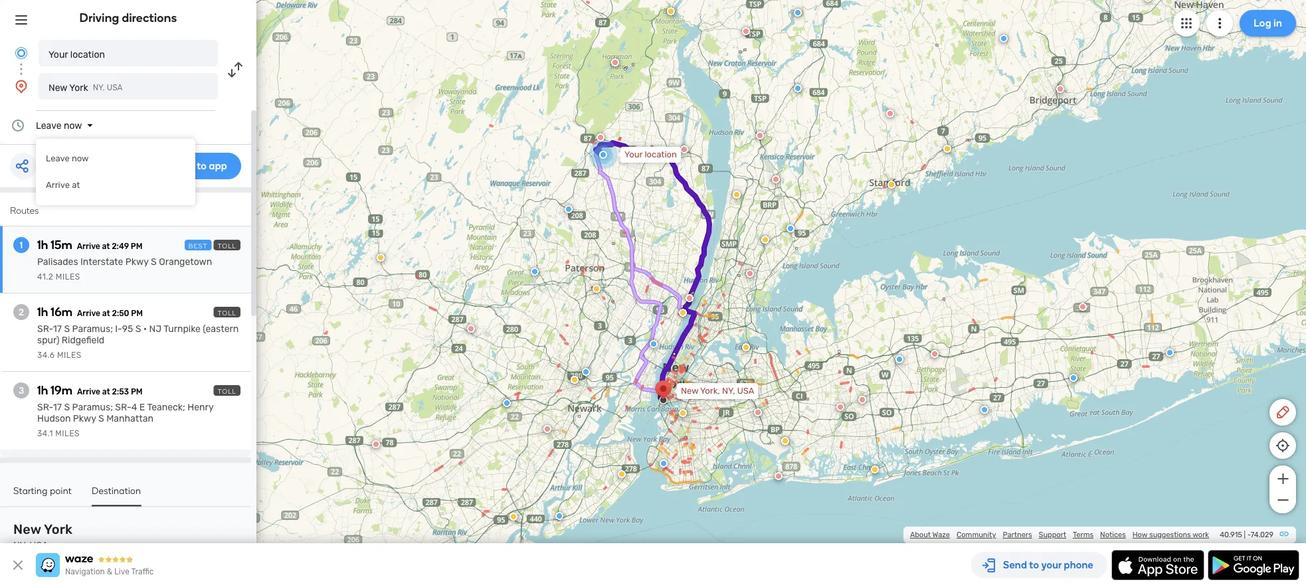 Task type: describe. For each thing, give the bounding box(es) containing it.
1h for 1h 19m
[[37, 384, 48, 398]]

zoom out image
[[1275, 493, 1292, 509]]

palisades
[[37, 257, 78, 268]]

your location button
[[39, 40, 218, 66]]

at for 19m
[[102, 388, 110, 397]]

1h for 1h 16m
[[37, 305, 48, 319]]

your for your location new york, ny, usa
[[625, 150, 643, 160]]

16m
[[51, 305, 72, 319]]

clock image
[[10, 118, 26, 134]]

community
[[957, 531, 997, 540]]

at for 16m
[[102, 309, 110, 318]]

0 horizontal spatial usa
[[30, 540, 48, 551]]

how
[[1133, 531, 1148, 540]]

paramus; for 19m
[[72, 402, 113, 413]]

waze
[[933, 531, 951, 540]]

best
[[189, 242, 208, 250]]

arrive at
[[46, 180, 80, 190]]

current location image
[[13, 45, 29, 61]]

terms
[[1074, 531, 1094, 540]]

paramus; for 16m
[[72, 324, 113, 335]]

york inside new york ny, usa
[[44, 522, 73, 538]]

s left manhattan
[[98, 413, 104, 424]]

pm for 16m
[[131, 309, 143, 318]]

95
[[122, 324, 133, 335]]

s up hudson
[[64, 402, 70, 413]]

york,
[[701, 386, 720, 397]]

your location
[[49, 49, 105, 60]]

starting
[[13, 485, 48, 497]]

41.2
[[37, 273, 53, 282]]

about waze link
[[911, 531, 951, 540]]

usa inside your location new york, ny, usa
[[738, 386, 755, 397]]

1h 16m arrive at 2:50 pm
[[37, 305, 143, 319]]

pm for 19m
[[131, 388, 143, 397]]

0 vertical spatial ny,
[[93, 83, 105, 92]]

1
[[20, 240, 23, 251]]

partners
[[1003, 531, 1033, 540]]

about waze community partners support terms notices how suggestions work
[[911, 531, 1210, 540]]

sr- for 16m
[[37, 324, 53, 335]]

miles for 1h 16m
[[57, 351, 82, 360]]

navigation & live traffic
[[65, 568, 154, 577]]

i-
[[115, 324, 122, 335]]

location for your location
[[70, 49, 105, 60]]

destination
[[92, 485, 141, 497]]

navigation
[[65, 568, 105, 577]]

34.6
[[37, 351, 55, 360]]

community link
[[957, 531, 997, 540]]

teaneck;
[[147, 402, 185, 413]]

turnpike
[[164, 324, 201, 335]]

miles inside palisades interstate pkwy s orangetown 41.2 miles
[[56, 273, 80, 282]]

palisades interstate pkwy s orangetown 41.2 miles
[[37, 257, 212, 282]]

driving directions
[[79, 11, 177, 25]]

&
[[107, 568, 112, 577]]

leave inside "leave now" option
[[46, 154, 70, 164]]

s inside palisades interstate pkwy s orangetown 41.2 miles
[[151, 257, 157, 268]]

34.1
[[37, 429, 53, 439]]

driving
[[79, 11, 119, 25]]

0 vertical spatial leave
[[36, 120, 61, 131]]

pencil image
[[1276, 405, 1292, 421]]

miles for 1h 19m
[[55, 429, 80, 439]]

about
[[911, 531, 931, 540]]

your location new york, ny, usa
[[625, 150, 755, 397]]

link image
[[1280, 529, 1290, 540]]

15m
[[51, 238, 72, 252]]

spur)
[[37, 335, 59, 346]]

0 horizontal spatial ny,
[[13, 540, 27, 551]]

arrive inside option
[[46, 180, 70, 190]]

40.915
[[1221, 531, 1243, 540]]



Task type: vqa. For each thing, say whether or not it's contained in the screenshot.
image 3 of chinatown, sf
no



Task type: locate. For each thing, give the bounding box(es) containing it.
usa
[[107, 83, 123, 92], [738, 386, 755, 397], [30, 540, 48, 551]]

2 paramus; from the top
[[72, 402, 113, 413]]

0 vertical spatial leave now
[[36, 120, 82, 131]]

74.029
[[1251, 531, 1274, 540]]

now inside option
[[72, 154, 89, 164]]

leave now up the arrive at
[[46, 154, 89, 164]]

1 vertical spatial location
[[645, 150, 677, 160]]

traffic
[[131, 568, 154, 577]]

2
[[19, 307, 24, 318]]

2 horizontal spatial new
[[681, 386, 699, 397]]

0 vertical spatial new york ny, usa
[[49, 82, 123, 93]]

arrive for 15m
[[77, 242, 100, 251]]

interstate
[[80, 257, 123, 268]]

ny, down your location
[[93, 83, 105, 92]]

2 1h from the top
[[37, 305, 48, 319]]

paramus; inside sr-17 s paramus; sr-4 e teaneck; henry hudson pkwy s manhattan 34.1 miles
[[72, 402, 113, 413]]

destination button
[[92, 485, 141, 507]]

|
[[1245, 531, 1247, 540]]

arrive inside 1h 15m arrive at 2:49 pm
[[77, 242, 100, 251]]

1h 15m arrive at 2:49 pm
[[37, 238, 143, 252]]

support
[[1039, 531, 1067, 540]]

1 vertical spatial new
[[681, 386, 699, 397]]

at inside 1h 16m arrive at 2:50 pm
[[102, 309, 110, 318]]

pkwy
[[126, 257, 149, 268], [73, 413, 96, 424]]

s left •
[[135, 324, 141, 335]]

1 vertical spatial your
[[625, 150, 643, 160]]

arrive
[[46, 180, 70, 190], [77, 242, 100, 251], [77, 309, 100, 318], [77, 388, 100, 397]]

0 vertical spatial miles
[[56, 273, 80, 282]]

2:53
[[112, 388, 129, 397]]

1 vertical spatial 1h
[[37, 305, 48, 319]]

toll right best
[[218, 242, 237, 250]]

1h left the 15m
[[37, 238, 48, 252]]

support link
[[1039, 531, 1067, 540]]

1 17 from the top
[[53, 324, 62, 335]]

orangetown
[[159, 257, 212, 268]]

miles down ridgefield at the bottom left
[[57, 351, 82, 360]]

usa right york,
[[738, 386, 755, 397]]

new inside your location new york, ny, usa
[[681, 386, 699, 397]]

arrive right 19m
[[77, 388, 100, 397]]

0 vertical spatial usa
[[107, 83, 123, 92]]

arrive for 19m
[[77, 388, 100, 397]]

1 vertical spatial pm
[[131, 309, 143, 318]]

0 vertical spatial 17
[[53, 324, 62, 335]]

your inside your location new york, ny, usa
[[625, 150, 643, 160]]

toll for 19m
[[218, 388, 237, 396]]

road closed image
[[887, 110, 895, 118], [597, 134, 605, 142], [686, 294, 694, 302], [1080, 303, 1088, 311], [931, 350, 939, 358], [859, 396, 867, 404], [837, 404, 845, 412], [755, 409, 763, 417], [775, 473, 783, 481]]

terms link
[[1074, 531, 1094, 540]]

henry
[[188, 402, 214, 413]]

ny,
[[93, 83, 105, 92], [723, 386, 736, 397], [13, 540, 27, 551]]

40.915 | -74.029
[[1221, 531, 1274, 540]]

manhattan
[[106, 413, 153, 424]]

pkwy down 1h 19m arrive at 2:53 pm at the bottom of page
[[73, 413, 96, 424]]

1 vertical spatial leave now
[[46, 154, 89, 164]]

at left 2:49
[[102, 242, 110, 251]]

leave right clock image
[[36, 120, 61, 131]]

york down your location
[[69, 82, 88, 93]]

1 vertical spatial paramus;
[[72, 402, 113, 413]]

0 vertical spatial location
[[70, 49, 105, 60]]

leave now
[[36, 120, 82, 131], [46, 154, 89, 164]]

arrive up interstate
[[77, 242, 100, 251]]

2 vertical spatial new
[[13, 522, 41, 538]]

hazard image
[[888, 181, 896, 189], [762, 236, 770, 244], [377, 254, 385, 262], [593, 285, 601, 293], [743, 344, 751, 352], [571, 376, 579, 384], [679, 410, 687, 417], [872, 466, 880, 474]]

new york ny, usa
[[49, 82, 123, 93], [13, 522, 73, 551]]

how suggestions work link
[[1133, 531, 1210, 540]]

0 vertical spatial york
[[69, 82, 88, 93]]

pm right 2:50
[[131, 309, 143, 318]]

your inside button
[[49, 49, 68, 60]]

partners link
[[1003, 531, 1033, 540]]

arrive at option
[[36, 172, 195, 199]]

3
[[19, 385, 24, 397]]

your for your location
[[49, 49, 68, 60]]

pm inside 1h 19m arrive at 2:53 pm
[[131, 388, 143, 397]]

arrive up the 15m
[[46, 180, 70, 190]]

pm
[[131, 242, 143, 251], [131, 309, 143, 318], [131, 388, 143, 397]]

leave up the arrive at
[[46, 154, 70, 164]]

pkwy inside palisades interstate pkwy s orangetown 41.2 miles
[[126, 257, 149, 268]]

work
[[1193, 531, 1210, 540]]

2 vertical spatial miles
[[55, 429, 80, 439]]

0 vertical spatial pkwy
[[126, 257, 149, 268]]

toll
[[218, 242, 237, 250], [218, 309, 237, 317], [218, 388, 237, 396]]

hazard image
[[1145, 0, 1153, 2], [667, 7, 675, 15], [944, 145, 952, 153], [733, 191, 741, 199], [679, 309, 687, 317], [782, 437, 790, 445], [618, 471, 626, 479], [510, 513, 518, 521]]

at left 2:53
[[102, 388, 110, 397]]

e
[[140, 402, 145, 413]]

arrive inside 1h 16m arrive at 2:50 pm
[[77, 309, 100, 318]]

1 paramus; from the top
[[72, 324, 113, 335]]

new york ny, usa up x image
[[13, 522, 73, 551]]

1h left 16m
[[37, 305, 48, 319]]

0 vertical spatial 1h
[[37, 238, 48, 252]]

notices
[[1101, 531, 1127, 540]]

4
[[131, 402, 137, 413]]

1 vertical spatial leave
[[46, 154, 70, 164]]

paramus; up ridgefield at the bottom left
[[72, 324, 113, 335]]

1 vertical spatial pkwy
[[73, 413, 96, 424]]

1h for 1h 15m
[[37, 238, 48, 252]]

-
[[1248, 531, 1251, 540]]

1h 19m arrive at 2:53 pm
[[37, 384, 143, 398]]

1h left 19m
[[37, 384, 48, 398]]

at inside 1h 15m arrive at 2:49 pm
[[102, 242, 110, 251]]

1 horizontal spatial pkwy
[[126, 257, 149, 268]]

17 inside sr-17 s paramus; i-95 s • nj turnpike (eastern spur) ridgefield 34.6 miles
[[53, 324, 62, 335]]

arrive inside 1h 19m arrive at 2:53 pm
[[77, 388, 100, 397]]

2:50
[[112, 309, 129, 318]]

2 vertical spatial pm
[[131, 388, 143, 397]]

ny, up x image
[[13, 540, 27, 551]]

17 for 19m
[[53, 402, 62, 413]]

pkwy down 2:49
[[126, 257, 149, 268]]

0 vertical spatial toll
[[218, 242, 237, 250]]

2:49
[[112, 242, 129, 251]]

sr- up spur)
[[37, 324, 53, 335]]

sr- up manhattan
[[115, 402, 131, 413]]

2 horizontal spatial ny,
[[723, 386, 736, 397]]

new inside new york ny, usa
[[13, 522, 41, 538]]

2 vertical spatial ny,
[[13, 540, 27, 551]]

sr-17 s paramus; i-95 s • nj turnpike (eastern spur) ridgefield 34.6 miles
[[37, 324, 239, 360]]

miles down the palisades
[[56, 273, 80, 282]]

new york ny, usa down your location
[[49, 82, 123, 93]]

pm inside 1h 16m arrive at 2:50 pm
[[131, 309, 143, 318]]

starting point
[[13, 485, 72, 497]]

1 vertical spatial york
[[44, 522, 73, 538]]

pkwy inside sr-17 s paramus; sr-4 e teaneck; henry hudson pkwy s manhattan 34.1 miles
[[73, 413, 96, 424]]

at
[[72, 180, 80, 190], [102, 242, 110, 251], [102, 309, 110, 318], [102, 388, 110, 397]]

17 for 16m
[[53, 324, 62, 335]]

toll up (eastern on the bottom left of the page
[[218, 309, 237, 317]]

2 vertical spatial toll
[[218, 388, 237, 396]]

routes
[[10, 205, 39, 216]]

•
[[143, 324, 147, 335]]

your
[[49, 49, 68, 60], [625, 150, 643, 160]]

1 vertical spatial usa
[[738, 386, 755, 397]]

york
[[69, 82, 88, 93], [44, 522, 73, 538]]

toll for 16m
[[218, 309, 237, 317]]

0 horizontal spatial your
[[49, 49, 68, 60]]

now up the arrive at
[[72, 154, 89, 164]]

17 inside sr-17 s paramus; sr-4 e teaneck; henry hudson pkwy s manhattan 34.1 miles
[[53, 402, 62, 413]]

nj
[[149, 324, 162, 335]]

point
[[50, 485, 72, 497]]

ridgefield
[[62, 335, 104, 346]]

1 vertical spatial new york ny, usa
[[13, 522, 73, 551]]

s left orangetown
[[151, 257, 157, 268]]

location inside your location new york, ny, usa
[[645, 150, 677, 160]]

ny, right york,
[[723, 386, 736, 397]]

1 horizontal spatial new
[[49, 82, 67, 93]]

2 17 from the top
[[53, 402, 62, 413]]

0 horizontal spatial location
[[70, 49, 105, 60]]

2 toll from the top
[[218, 309, 237, 317]]

1 vertical spatial 17
[[53, 402, 62, 413]]

1 vertical spatial now
[[72, 154, 89, 164]]

pm inside 1h 15m arrive at 2:49 pm
[[131, 242, 143, 251]]

2 vertical spatial 1h
[[37, 384, 48, 398]]

zoom in image
[[1275, 471, 1292, 487]]

arrive for 16m
[[77, 309, 100, 318]]

0 vertical spatial pm
[[131, 242, 143, 251]]

sr-
[[37, 324, 53, 335], [37, 402, 53, 413], [115, 402, 131, 413]]

new right location image
[[49, 82, 67, 93]]

leave
[[36, 120, 61, 131], [46, 154, 70, 164]]

live
[[114, 568, 130, 577]]

now up "leave now" option
[[64, 120, 82, 131]]

pm for 15m
[[131, 242, 143, 251]]

paramus;
[[72, 324, 113, 335], [72, 402, 113, 413]]

police image
[[794, 9, 802, 17], [1001, 35, 1008, 43], [565, 205, 573, 213], [582, 368, 590, 376], [660, 460, 668, 468]]

2 horizontal spatial usa
[[738, 386, 755, 397]]

leave now option
[[36, 146, 195, 172]]

sr- up hudson
[[37, 402, 53, 413]]

1 horizontal spatial ny,
[[93, 83, 105, 92]]

0 horizontal spatial pkwy
[[73, 413, 96, 424]]

directions
[[122, 11, 177, 25]]

usa down your location button
[[107, 83, 123, 92]]

starting point button
[[13, 485, 72, 506]]

19m
[[51, 384, 72, 398]]

at for 15m
[[102, 242, 110, 251]]

ny, inside your location new york, ny, usa
[[723, 386, 736, 397]]

0 horizontal spatial new
[[13, 522, 41, 538]]

0 vertical spatial new
[[49, 82, 67, 93]]

0 vertical spatial your
[[49, 49, 68, 60]]

usa down starting point "button"
[[30, 540, 48, 551]]

17 up hudson
[[53, 402, 62, 413]]

leave now inside option
[[46, 154, 89, 164]]

sr- inside sr-17 s paramus; i-95 s • nj turnpike (eastern spur) ridgefield 34.6 miles
[[37, 324, 53, 335]]

sr-17 s paramus; sr-4 e teaneck; henry hudson pkwy s manhattan 34.1 miles
[[37, 402, 214, 439]]

1 horizontal spatial location
[[645, 150, 677, 160]]

s
[[151, 257, 157, 268], [64, 324, 70, 335], [135, 324, 141, 335], [64, 402, 70, 413], [98, 413, 104, 424]]

location image
[[13, 78, 29, 94]]

17
[[53, 324, 62, 335], [53, 402, 62, 413]]

1 horizontal spatial your
[[625, 150, 643, 160]]

new left york,
[[681, 386, 699, 397]]

pm right 2:49
[[131, 242, 143, 251]]

miles inside sr-17 s paramus; i-95 s • nj turnpike (eastern spur) ridgefield 34.6 miles
[[57, 351, 82, 360]]

s down 16m
[[64, 324, 70, 335]]

17 up spur)
[[53, 324, 62, 335]]

paramus; down 1h 19m arrive at 2:53 pm at the bottom of page
[[72, 402, 113, 413]]

leave now right clock image
[[36, 120, 82, 131]]

1 toll from the top
[[218, 242, 237, 250]]

miles down hudson
[[55, 429, 80, 439]]

2 vertical spatial usa
[[30, 540, 48, 551]]

hudson
[[37, 413, 71, 424]]

sr- for 19m
[[37, 402, 53, 413]]

york down starting point "button"
[[44, 522, 73, 538]]

new up x image
[[13, 522, 41, 538]]

suggestions
[[1150, 531, 1192, 540]]

notices link
[[1101, 531, 1127, 540]]

location
[[70, 49, 105, 60], [645, 150, 677, 160]]

new
[[49, 82, 67, 93], [681, 386, 699, 397], [13, 522, 41, 538]]

3 1h from the top
[[37, 384, 48, 398]]

1 horizontal spatial usa
[[107, 83, 123, 92]]

miles
[[56, 273, 80, 282], [57, 351, 82, 360], [55, 429, 80, 439]]

0 vertical spatial now
[[64, 120, 82, 131]]

location for your location new york, ny, usa
[[645, 150, 677, 160]]

(eastern
[[203, 324, 239, 335]]

at inside option
[[72, 180, 80, 190]]

pm up 4
[[131, 388, 143, 397]]

1h
[[37, 238, 48, 252], [37, 305, 48, 319], [37, 384, 48, 398]]

3 toll from the top
[[218, 388, 237, 396]]

toll down (eastern on the bottom left of the page
[[218, 388, 237, 396]]

x image
[[10, 558, 26, 574]]

at down "leave now" option
[[72, 180, 80, 190]]

arrive right 16m
[[77, 309, 100, 318]]

police image
[[794, 84, 802, 92], [787, 225, 795, 233], [531, 268, 539, 276], [650, 340, 658, 348], [1167, 349, 1175, 357], [896, 356, 904, 364], [1070, 374, 1078, 382], [503, 400, 511, 408], [981, 406, 989, 414], [556, 513, 564, 521]]

now
[[64, 120, 82, 131], [72, 154, 89, 164]]

location inside button
[[70, 49, 105, 60]]

at inside 1h 19m arrive at 2:53 pm
[[102, 388, 110, 397]]

paramus; inside sr-17 s paramus; i-95 s • nj turnpike (eastern spur) ridgefield 34.6 miles
[[72, 324, 113, 335]]

1 vertical spatial miles
[[57, 351, 82, 360]]

1 vertical spatial toll
[[218, 309, 237, 317]]

miles inside sr-17 s paramus; sr-4 e teaneck; henry hudson pkwy s manhattan 34.1 miles
[[55, 429, 80, 439]]

1 1h from the top
[[37, 238, 48, 252]]

0 vertical spatial paramus;
[[72, 324, 113, 335]]

at left 2:50
[[102, 309, 110, 318]]

1 vertical spatial ny,
[[723, 386, 736, 397]]

road closed image
[[743, 27, 751, 35], [612, 59, 620, 66], [1057, 85, 1065, 93], [757, 132, 765, 140], [681, 146, 689, 154], [772, 176, 780, 183], [747, 270, 755, 278], [467, 325, 475, 333], [544, 425, 552, 433], [372, 441, 380, 449]]



